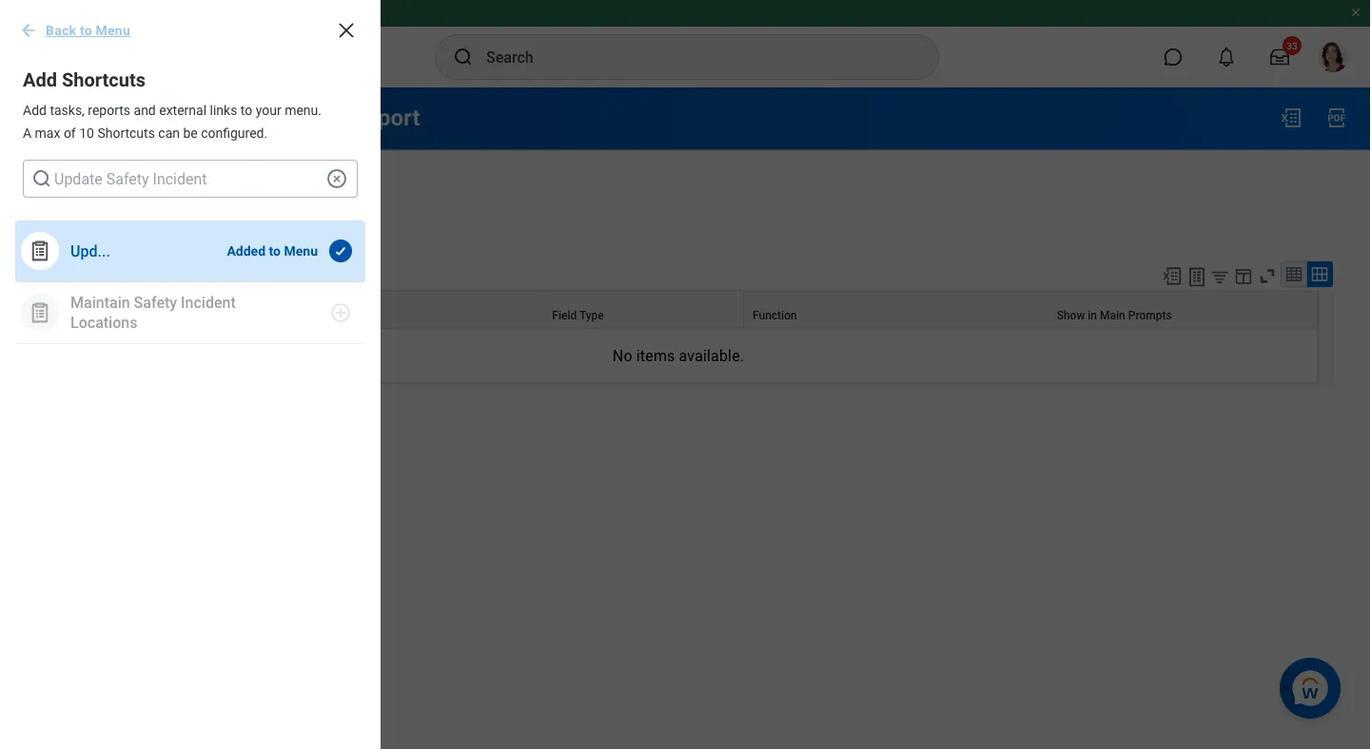 Task type: describe. For each thing, give the bounding box(es) containing it.
business
[[49, 309, 95, 322]]

back to menu
[[46, 23, 130, 38]]

menu for back to menu
[[96, 23, 130, 38]]

added to menu
[[227, 243, 318, 259]]

type
[[579, 309, 604, 322]]

in
[[1088, 309, 1097, 322]]

can
[[158, 125, 180, 141]]

detail calculation button
[[38, 224, 189, 246]]

check small image
[[329, 240, 352, 263]]

maintain calculated fields for report
[[38, 104, 420, 131]]

x image
[[335, 19, 358, 42]]

prompts
[[1128, 309, 1172, 322]]

no
[[613, 347, 633, 365]]

external
[[159, 102, 207, 118]]

export to excel image
[[1162, 266, 1183, 287]]

function
[[753, 309, 797, 322]]

main
[[1100, 309, 1126, 322]]

1 horizontal spatial report
[[351, 104, 420, 131]]

and
[[134, 102, 156, 118]]

my
[[136, 179, 154, 195]]

be
[[183, 125, 198, 141]]

field button
[[343, 292, 543, 328]]

0 vertical spatial shortcuts
[[62, 69, 146, 91]]

list containing upd
[[0, 221, 381, 360]]

export to excel image
[[1280, 107, 1303, 129]]

for
[[316, 104, 345, 131]]

add tasks, reports and external links to your menu. a max of 10 shortcuts can be configured.
[[23, 102, 322, 141]]

detail calculation group
[[38, 220, 1333, 455]]

back
[[46, 23, 76, 38]]

field type
[[552, 309, 604, 322]]

menu.
[[285, 102, 322, 118]]

row inside detail calculation group
[[39, 291, 1318, 329]]

1 vertical spatial search image
[[30, 167, 53, 190]]

view printable version (pdf) image
[[1326, 107, 1348, 129]]

0 horizontal spatial report
[[38, 179, 78, 195]]

toolbar inside detail calculation group
[[1153, 261, 1333, 291]]

calculated
[[134, 104, 243, 131]]

my course offering details
[[136, 179, 294, 195]]

items for no
[[636, 347, 675, 365]]

your
[[256, 102, 281, 118]]

profile logan mcneil element
[[1307, 36, 1360, 78]]

maintain calculated fields for report main content
[[0, 88, 1371, 472]]

detail
[[38, 224, 87, 246]]

fields
[[249, 104, 310, 131]]

clipboard image
[[28, 239, 52, 263]]

field for field
[[352, 309, 376, 322]]

expand table image
[[1310, 265, 1329, 284]]

business object
[[49, 309, 131, 322]]

offering
[[202, 179, 250, 195]]

to inside add tasks, reports and external links to your menu. a max of 10 shortcuts can be configured.
[[241, 102, 252, 118]]

course
[[157, 179, 199, 195]]

field type button
[[544, 292, 743, 328]]

notifications large image
[[1217, 48, 1236, 67]]

max
[[35, 125, 60, 141]]

object
[[98, 309, 131, 322]]



Task type: vqa. For each thing, say whether or not it's contained in the screenshot.
to
yes



Task type: locate. For each thing, give the bounding box(es) containing it.
tasks,
[[50, 102, 85, 118]]

banner
[[0, 0, 1371, 88]]

to right back
[[80, 23, 92, 38]]

add up "a"
[[23, 102, 47, 118]]

row containing business object
[[39, 291, 1318, 329]]

reports
[[88, 102, 130, 118]]

available.
[[679, 347, 744, 365]]

0 vertical spatial items
[[47, 271, 76, 285]]

details
[[254, 179, 294, 195]]

1 horizontal spatial items
[[636, 347, 675, 365]]

configured.
[[201, 125, 268, 141]]

global navigation dialog
[[0, 0, 381, 750]]

x circle image
[[325, 167, 348, 190]]

to right the added
[[269, 243, 281, 259]]

to for added
[[269, 243, 281, 259]]

0 items
[[38, 271, 76, 285]]

row
[[39, 291, 1318, 329]]

1 horizontal spatial search image
[[452, 46, 475, 69]]

...
[[98, 242, 110, 260]]

2 field from the left
[[552, 309, 577, 322]]

shortcuts up reports
[[62, 69, 146, 91]]

add
[[23, 69, 57, 91], [23, 102, 47, 118]]

menu for added to menu
[[284, 243, 318, 259]]

function button
[[744, 292, 1047, 328]]

search image
[[452, 46, 475, 69], [30, 167, 53, 190]]

2 horizontal spatial to
[[269, 243, 281, 259]]

name
[[81, 179, 117, 195]]

a
[[23, 125, 32, 141]]

1 add from the top
[[23, 69, 57, 91]]

add for add shortcuts
[[23, 69, 57, 91]]

my course offering details link
[[136, 176, 294, 195]]

report name
[[38, 179, 117, 195]]

items for 0
[[47, 271, 76, 285]]

1 vertical spatial items
[[636, 347, 675, 365]]

add up tasks,
[[23, 69, 57, 91]]

business object button
[[40, 292, 342, 328]]

to inside back to menu button
[[80, 23, 92, 38]]

0 vertical spatial to
[[80, 23, 92, 38]]

to inside list
[[269, 243, 281, 259]]

0 horizontal spatial search image
[[30, 167, 53, 190]]

10
[[79, 125, 94, 141]]

show in main prompts
[[1057, 309, 1172, 322]]

export to worksheets image
[[1186, 266, 1209, 289]]

1 field from the left
[[352, 309, 376, 322]]

1 vertical spatial report
[[38, 179, 78, 195]]

0 vertical spatial search image
[[452, 46, 475, 69]]

fullscreen image
[[1257, 266, 1278, 287]]

shortcuts
[[62, 69, 146, 91], [97, 125, 155, 141]]

to left your
[[241, 102, 252, 118]]

report
[[351, 104, 420, 131], [38, 179, 78, 195]]

table image
[[1285, 265, 1304, 284]]

2 add from the top
[[23, 102, 47, 118]]

to
[[80, 23, 92, 38], [241, 102, 252, 118], [269, 243, 281, 259]]

0 horizontal spatial menu
[[96, 23, 130, 38]]

add shortcuts
[[23, 69, 146, 91]]

maintain
[[38, 104, 128, 131]]

toolbar
[[1153, 261, 1333, 291]]

menu left check small image
[[284, 243, 318, 259]]

0
[[38, 271, 44, 285]]

1 horizontal spatial field
[[552, 309, 577, 322]]

show
[[1057, 309, 1085, 322]]

shortcuts inside add tasks, reports and external links to your menu. a max of 10 shortcuts can be configured.
[[97, 125, 155, 141]]

1 vertical spatial shortcuts
[[97, 125, 155, 141]]

menu right back
[[96, 23, 130, 38]]

select to filter grid data image
[[1210, 267, 1230, 287]]

add inside add tasks, reports and external links to your menu. a max of 10 shortcuts can be configured.
[[23, 102, 47, 118]]

0 horizontal spatial items
[[47, 271, 76, 285]]

menu
[[96, 23, 130, 38], [284, 243, 318, 259]]

field
[[352, 309, 376, 322], [552, 309, 577, 322]]

report left name
[[38, 179, 78, 195]]

0 vertical spatial report
[[351, 104, 420, 131]]

list
[[0, 221, 381, 360]]

calculation
[[92, 224, 189, 246]]

menu inside back to menu button
[[96, 23, 130, 38]]

1 vertical spatial add
[[23, 102, 47, 118]]

of
[[64, 125, 76, 141]]

arrow left image
[[19, 21, 38, 40]]

1 vertical spatial to
[[241, 102, 252, 118]]

links
[[210, 102, 237, 118]]

added
[[227, 243, 266, 259]]

add for add tasks, reports and external links to your menu. a max of 10 shortcuts can be configured.
[[23, 102, 47, 118]]

back to menu button
[[11, 11, 142, 49]]

items right no
[[636, 347, 675, 365]]

close environment banner image
[[1350, 7, 1362, 18]]

items
[[47, 271, 76, 285], [636, 347, 675, 365]]

click to view/edit grid preferences image
[[1233, 266, 1254, 287]]

report right for at the left
[[351, 104, 420, 131]]

items right 0
[[47, 271, 76, 285]]

0 vertical spatial add
[[23, 69, 57, 91]]

upd ...
[[70, 242, 110, 260]]

1 vertical spatial menu
[[284, 243, 318, 259]]

0 horizontal spatial to
[[80, 23, 92, 38]]

2 vertical spatial to
[[269, 243, 281, 259]]

show in main prompts button
[[1048, 292, 1317, 328]]

upd
[[70, 242, 98, 260]]

0 vertical spatial menu
[[96, 23, 130, 38]]

field down check small image
[[352, 309, 376, 322]]

shortcuts down reports
[[97, 125, 155, 141]]

to for back
[[80, 23, 92, 38]]

Search field
[[23, 160, 358, 198]]

no items available.
[[613, 347, 744, 365]]

0 horizontal spatial field
[[352, 309, 376, 322]]

field for field type
[[552, 309, 577, 322]]

1 horizontal spatial to
[[241, 102, 252, 118]]

field left type
[[552, 309, 577, 322]]

detail calculation
[[38, 224, 189, 246]]

1 horizontal spatial menu
[[284, 243, 318, 259]]

inbox large image
[[1270, 48, 1289, 67]]



